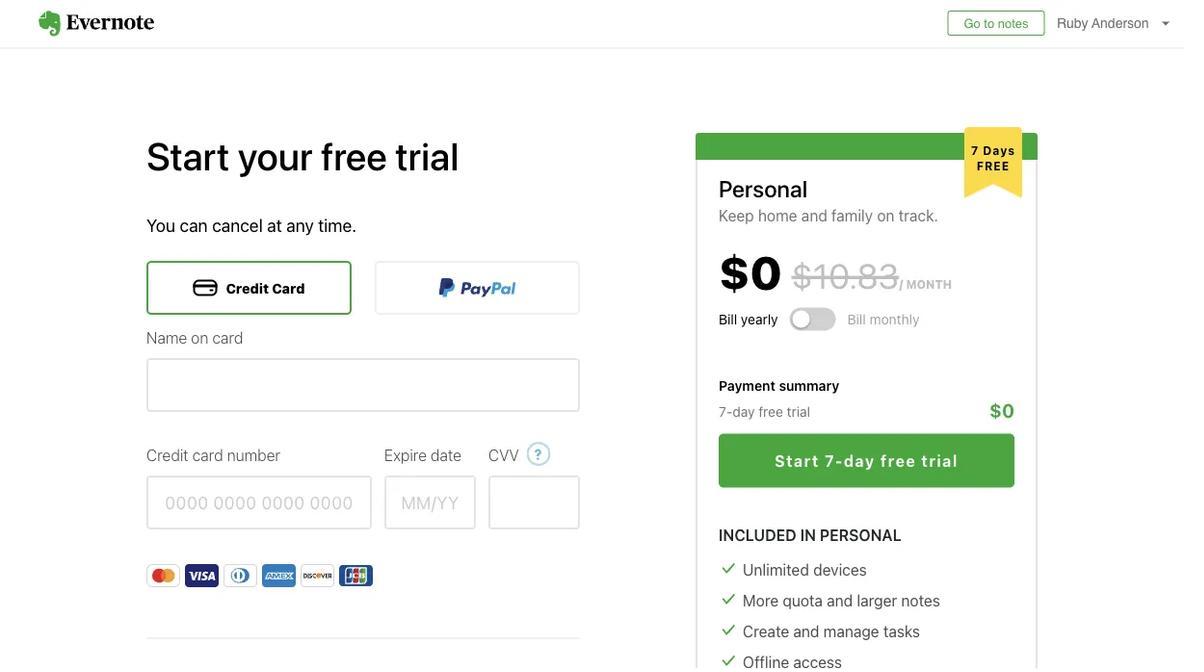 Task type: vqa. For each thing, say whether or not it's contained in the screenshot.
trial to the left
yes



Task type: describe. For each thing, give the bounding box(es) containing it.
trial inside button
[[922, 452, 959, 470]]

visa image
[[185, 565, 219, 588]]

any
[[286, 215, 314, 236]]

0 vertical spatial card
[[212, 328, 243, 347]]

0 vertical spatial day
[[733, 404, 755, 420]]

included
[[719, 526, 797, 544]]

evernote image
[[19, 11, 173, 37]]

$0 for $0 $10.83 / month
[[719, 245, 782, 299]]

personal keep home and family on track.
[[719, 175, 938, 225]]

Expire date text field
[[384, 476, 476, 530]]

cancel
[[212, 215, 263, 236]]

at
[[267, 215, 282, 236]]

tasks
[[883, 622, 920, 641]]

start for start your free trial
[[146, 133, 230, 179]]

free
[[977, 159, 1010, 173]]

1 vertical spatial card
[[192, 446, 223, 464]]

name
[[146, 328, 187, 347]]

more quota and larger notes
[[743, 592, 940, 610]]

to
[[984, 16, 995, 30]]

number
[[227, 446, 280, 464]]

payment
[[719, 378, 776, 394]]

yearly
[[741, 311, 778, 327]]

expire date
[[384, 446, 462, 464]]

paypal image
[[439, 278, 516, 298]]

start 7-day free trial
[[775, 452, 959, 470]]

ruby anderson link
[[1052, 0, 1184, 47]]

monthly
[[870, 311, 920, 327]]

devices
[[813, 561, 867, 579]]

discover image
[[301, 565, 334, 588]]

1 horizontal spatial personal
[[820, 526, 902, 544]]

manage
[[824, 622, 879, 641]]

quota
[[783, 592, 823, 610]]

free inside the start 7-day free trial button
[[881, 452, 917, 470]]

name on card
[[146, 328, 243, 347]]

0 vertical spatial 7-
[[719, 404, 733, 420]]

cvv
[[489, 446, 519, 464]]

7- inside the start 7-day free trial button
[[825, 452, 844, 470]]

7-day free trial
[[719, 404, 810, 420]]

1 horizontal spatial notes
[[998, 16, 1029, 30]]

diner's club image
[[224, 565, 257, 588]]

bill monthly
[[848, 311, 920, 327]]

free for day
[[759, 404, 783, 420]]

start 7-day free trial button
[[719, 434, 1015, 488]]

Credit card number text field
[[146, 476, 372, 530]]

ruby
[[1057, 15, 1088, 31]]

1 vertical spatial on
[[191, 328, 208, 347]]

1 vertical spatial notes
[[901, 592, 940, 610]]

evernote link
[[19, 0, 173, 47]]

japan credit bureau image
[[339, 565, 373, 588]]

free for your
[[321, 133, 387, 179]]

go to notes link
[[948, 11, 1045, 36]]

credit card
[[226, 280, 305, 296]]

credit card number
[[146, 446, 280, 464]]

you
[[146, 215, 175, 236]]

unlimited
[[743, 561, 809, 579]]



Task type: locate. For each thing, give the bounding box(es) containing it.
1 vertical spatial day
[[844, 452, 876, 470]]

time.
[[318, 215, 357, 236]]

1 vertical spatial trial
[[787, 404, 810, 420]]

question mark image
[[527, 437, 551, 471]]

trial for start your free trial
[[395, 133, 459, 179]]

day inside button
[[844, 452, 876, 470]]

2 vertical spatial free
[[881, 452, 917, 470]]

0 vertical spatial credit
[[226, 280, 269, 296]]

7 days free
[[971, 144, 1016, 173]]

1 horizontal spatial credit
[[226, 280, 269, 296]]

start for start 7-day free trial
[[775, 452, 820, 470]]

trial for 7-day free trial
[[787, 404, 810, 420]]

days
[[983, 144, 1016, 157]]

1 horizontal spatial trial
[[787, 404, 810, 420]]

1 vertical spatial and
[[827, 592, 853, 610]]

0 vertical spatial $0
[[719, 245, 782, 299]]

1 vertical spatial credit
[[146, 446, 188, 464]]

card down creditcard image
[[212, 328, 243, 347]]

anderson
[[1092, 15, 1149, 31]]

credit
[[226, 280, 269, 296], [146, 446, 188, 464]]

keep
[[719, 207, 754, 225]]

personal up devices
[[820, 526, 902, 544]]

card left number
[[192, 446, 223, 464]]

0 horizontal spatial start
[[146, 133, 230, 179]]

1 horizontal spatial 7-
[[825, 452, 844, 470]]

7- up included in personal
[[825, 452, 844, 470]]

0 horizontal spatial trial
[[395, 133, 459, 179]]

1 horizontal spatial on
[[877, 207, 895, 225]]

bill
[[719, 311, 737, 327], [848, 311, 866, 327]]

start up "can"
[[146, 133, 230, 179]]

2 horizontal spatial free
[[881, 452, 917, 470]]

1 vertical spatial personal
[[820, 526, 902, 544]]

on
[[877, 207, 895, 225], [191, 328, 208, 347]]

day up included in personal
[[844, 452, 876, 470]]

go
[[964, 16, 981, 30]]

/
[[899, 278, 903, 291]]

expire
[[384, 446, 427, 464]]

credit left number
[[146, 446, 188, 464]]

0 horizontal spatial notes
[[901, 592, 940, 610]]

7
[[971, 144, 979, 157]]

7- down 'payment'
[[719, 404, 733, 420]]

card
[[212, 328, 243, 347], [192, 446, 223, 464]]

personal
[[719, 175, 808, 202], [820, 526, 902, 544]]

day
[[733, 404, 755, 420], [844, 452, 876, 470]]

day down 'payment'
[[733, 404, 755, 420]]

credit left card
[[226, 280, 269, 296]]

and down devices
[[827, 592, 853, 610]]

2 horizontal spatial trial
[[922, 452, 959, 470]]

Name on card text field
[[146, 358, 580, 412]]

ruby anderson
[[1057, 15, 1149, 31]]

2 vertical spatial and
[[793, 622, 820, 641]]

1 horizontal spatial start
[[775, 452, 820, 470]]

month
[[906, 278, 952, 291]]

creditcard image
[[193, 280, 217, 296]]

0 vertical spatial and
[[801, 207, 828, 225]]

on inside the personal keep home and family on track.
[[877, 207, 895, 225]]

create
[[743, 622, 789, 641]]

bill left monthly
[[848, 311, 866, 327]]

0 horizontal spatial credit
[[146, 446, 188, 464]]

0 vertical spatial start
[[146, 133, 230, 179]]

on right name
[[191, 328, 208, 347]]

and down quota on the bottom right of the page
[[793, 622, 820, 641]]

you can cancel at any time.
[[146, 215, 357, 236]]

and inside the personal keep home and family on track.
[[801, 207, 828, 225]]

bill for bill monthly
[[848, 311, 866, 327]]

0 horizontal spatial free
[[321, 133, 387, 179]]

1 vertical spatial start
[[775, 452, 820, 470]]

and
[[801, 207, 828, 225], [827, 592, 853, 610], [793, 622, 820, 641]]

0 horizontal spatial bill
[[719, 311, 737, 327]]

start your free trial
[[146, 133, 459, 179]]

0 horizontal spatial day
[[733, 404, 755, 420]]

family
[[832, 207, 873, 225]]

bill for bill yearly
[[719, 311, 737, 327]]

1 horizontal spatial bill
[[848, 311, 866, 327]]

$0 $10.83 / month
[[719, 245, 952, 299]]

credit for credit card
[[226, 280, 269, 296]]

in
[[800, 526, 816, 544]]

bill left "yearly"
[[719, 311, 737, 327]]

1 horizontal spatial $0
[[990, 399, 1015, 422]]

1 vertical spatial $0
[[990, 399, 1015, 422]]

0 horizontal spatial $0
[[719, 245, 782, 299]]

1 horizontal spatial day
[[844, 452, 876, 470]]

notes up 'tasks' on the right bottom
[[901, 592, 940, 610]]

0 horizontal spatial personal
[[719, 175, 808, 202]]

0 vertical spatial notes
[[998, 16, 1029, 30]]

included in personal
[[719, 526, 902, 544]]

notes right to
[[998, 16, 1029, 30]]

master card image
[[146, 565, 180, 588]]

1 bill from the left
[[719, 311, 737, 327]]

unlimited devices
[[743, 561, 867, 579]]

2 bill from the left
[[848, 311, 866, 327]]

personal up home at the right of the page
[[719, 175, 808, 202]]

your
[[238, 133, 313, 179]]

$0 for $0
[[990, 399, 1015, 422]]

american express image
[[262, 565, 296, 588]]

$0
[[719, 245, 782, 299], [990, 399, 1015, 422]]

0 horizontal spatial 7-
[[719, 404, 733, 420]]

1 vertical spatial free
[[759, 404, 783, 420]]

0 vertical spatial trial
[[395, 133, 459, 179]]

create and manage tasks
[[743, 622, 920, 641]]

0 vertical spatial on
[[877, 207, 895, 225]]

trial
[[395, 133, 459, 179], [787, 404, 810, 420], [922, 452, 959, 470]]

1 horizontal spatial free
[[759, 404, 783, 420]]

$10.83
[[792, 255, 899, 296]]

home
[[758, 207, 797, 225]]

start
[[146, 133, 230, 179], [775, 452, 820, 470]]

more
[[743, 592, 779, 610]]

start down 7-day free trial
[[775, 452, 820, 470]]

track.
[[899, 207, 938, 225]]

CVV text field
[[489, 476, 580, 530]]

and right home at the right of the page
[[801, 207, 828, 225]]

notes
[[998, 16, 1029, 30], [901, 592, 940, 610]]

start inside button
[[775, 452, 820, 470]]

date
[[431, 446, 462, 464]]

go to notes
[[964, 16, 1029, 30]]

larger
[[857, 592, 897, 610]]

credit for credit card number
[[146, 446, 188, 464]]

card
[[272, 280, 305, 296]]

payment summary
[[719, 378, 839, 394]]

summary
[[779, 378, 839, 394]]

0 horizontal spatial on
[[191, 328, 208, 347]]

free
[[321, 133, 387, 179], [759, 404, 783, 420], [881, 452, 917, 470]]

0 vertical spatial free
[[321, 133, 387, 179]]

1 vertical spatial 7-
[[825, 452, 844, 470]]

bill yearly
[[719, 311, 778, 327]]

can
[[180, 215, 208, 236]]

7-
[[719, 404, 733, 420], [825, 452, 844, 470]]

on left track.
[[877, 207, 895, 225]]

personal inside the personal keep home and family on track.
[[719, 175, 808, 202]]

0 vertical spatial personal
[[719, 175, 808, 202]]

2 vertical spatial trial
[[922, 452, 959, 470]]



